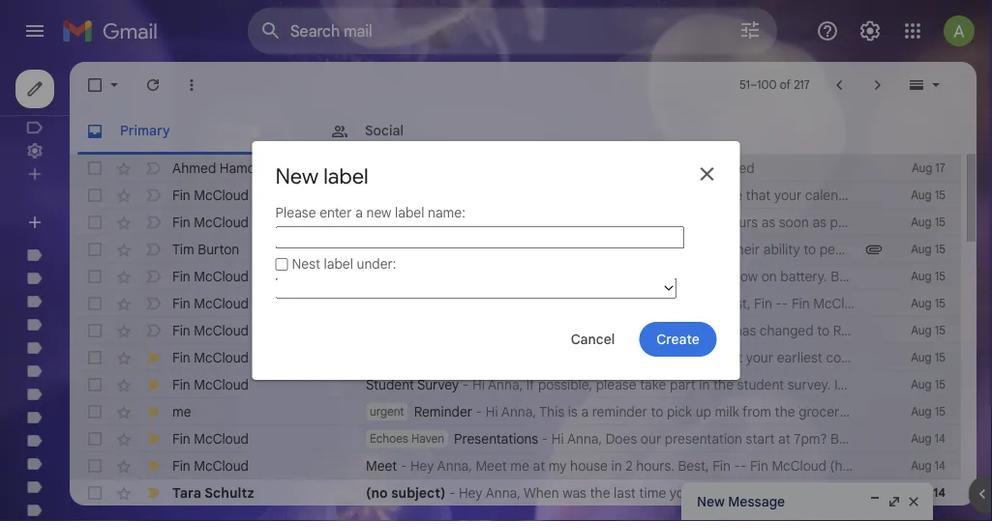 Task type: vqa. For each thing, say whether or not it's contained in the screenshot.
Meet - Hey Anna, Meet me at my house in 2 hours. Best, Fin -- Fin McCloud (he/him)
yes



Task type: locate. For each thing, give the bounding box(es) containing it.
0 horizontal spatial ahmed
[[172, 160, 216, 177]]

7 not important switch from the top
[[143, 321, 163, 341]]

is left empty
[[863, 187, 873, 204]]

1 row from the top
[[70, 155, 962, 182]]

1 horizontal spatial ahmed
[[711, 160, 755, 177]]

for
[[918, 187, 936, 204]]

is up aurora
[[517, 160, 527, 177]]

not important switch
[[143, 159, 163, 178], [143, 186, 163, 205], [143, 213, 163, 232], [143, 240, 163, 260], [143, 267, 163, 287], [143, 294, 163, 314], [143, 321, 163, 341]]

last
[[614, 485, 636, 502]]

student survey -
[[366, 377, 472, 394]]

your left dog
[[670, 485, 697, 502]]

aug for sixth the not important switch from the bottom of the page
[[911, 188, 932, 203]]

0 vertical spatial what
[[481, 160, 513, 177]]

label for nest label under:
[[324, 256, 353, 273]]

label right new
[[395, 204, 425, 221]]

main content containing primary
[[70, 62, 993, 522]]

0 vertical spatial hey
[[410, 458, 434, 475]]

fin mccloud inside row
[[172, 350, 249, 367]]

hey up subject)
[[410, 458, 434, 475]]

serenity
[[449, 215, 492, 230]]

1 horizontal spatial was
[[728, 485, 752, 502]]

tab list
[[70, 108, 977, 155]]

1 vertical spatial me
[[511, 458, 530, 475]]

urgent reminder - hi anna, this is a reminder to pick up milk from the grocery store. thanks, anna
[[370, 404, 970, 421]]

5 aug 15 from the top
[[911, 297, 946, 311]]

Please enter a new label name: field
[[275, 227, 685, 249]]

7 aug 15 from the top
[[911, 351, 946, 366]]

your right log
[[693, 214, 720, 231]]

the left "vet?"
[[771, 485, 792, 502]]

aug
[[912, 161, 933, 176], [911, 188, 932, 203], [911, 215, 932, 230], [911, 243, 932, 257], [911, 270, 932, 284], [911, 297, 932, 311], [911, 324, 932, 338], [911, 351, 932, 366], [911, 378, 932, 393], [911, 405, 932, 420], [911, 432, 932, 447], [911, 459, 932, 474], [909, 487, 931, 501]]

name?
[[675, 295, 716, 312]]

what up 'serenity aurora'
[[481, 160, 513, 177]]

1 horizontal spatial as
[[813, 214, 827, 231]]

was
[[563, 485, 587, 502], [728, 485, 752, 502]]

aug for second the not important switch from the bottom of the page
[[911, 297, 932, 311]]

aug 14 for meet - hey anna, meet me at my house in 2 hours. best, fin -- fin mccloud (he/him)
[[911, 459, 946, 474]]

tara
[[172, 485, 201, 502], [886, 485, 913, 502]]

2 vertical spatial aug 14
[[909, 487, 946, 501]]

0 horizontal spatial as
[[762, 214, 776, 231]]

bird
[[611, 160, 635, 177]]

1 vertical spatial (he/him)
[[830, 458, 882, 475]]

favorite
[[561, 160, 607, 177]]

was down house
[[563, 485, 587, 502]]

2 vertical spatial label
[[324, 256, 353, 273]]

ahmed up sure
[[711, 160, 755, 177]]

0 vertical spatial all,
[[615, 187, 632, 204]]

0 vertical spatial at
[[779, 431, 791, 448]]

label up enter
[[324, 163, 369, 190]]

purity grace
[[370, 215, 435, 230]]

best, right 'b.'
[[888, 322, 919, 339]]

battery.
[[781, 268, 828, 285]]

from
[[743, 404, 772, 421]]

hours.
[[636, 458, 675, 475]]

navigation
[[0, 0, 232, 522]]

older image
[[869, 76, 888, 95]]

14 for (no subject) - hey anna, when was the last time your dog was at the vet? sincerely, tara
[[934, 487, 946, 501]]

fin mccloud for "important according to google magic." switch inside the the fin mccloud row
[[172, 350, 249, 367]]

hi all, please make sure that your calendar is empty for august 23
[[599, 187, 993, 204]]

ahmed down primary tab
[[172, 160, 216, 177]]

a inside alert dialog
[[355, 204, 363, 221]]

fin mccloud
[[172, 187, 249, 204], [172, 214, 249, 231], [172, 268, 249, 285], [172, 295, 249, 312], [172, 322, 249, 339], [172, 350, 249, 367], [172, 377, 249, 394], [172, 431, 249, 448], [172, 458, 249, 475]]

thanks, down the 'for' in the top right of the page
[[888, 214, 935, 231]]

dear anna, what is your favorite bird to watch? - ahmed
[[410, 160, 755, 177]]

meet down presentations
[[476, 458, 507, 475]]

a right the this
[[581, 404, 589, 421]]

best, down store.
[[831, 431, 862, 448]]

6 not important switch from the top
[[143, 294, 163, 314]]

hamoud
[[220, 160, 271, 177]]

meet up (no
[[366, 458, 397, 475]]

3 row from the top
[[70, 209, 962, 236]]

0 horizontal spatial at
[[533, 458, 545, 475]]

survey
[[417, 377, 459, 394]]

9 row from the top
[[70, 399, 970, 426]]

to for room
[[818, 322, 830, 339]]

hi up my
[[552, 431, 564, 448]]

9 fin mccloud from the top
[[172, 458, 249, 475]]

9 15 from the top
[[935, 405, 946, 420]]

dear
[[410, 160, 440, 177]]

5 15 from the top
[[935, 297, 946, 311]]

to left room
[[818, 322, 830, 339]]

to inside hi chris, the practice room has changed to room b. best, fin -- fin m link
[[818, 322, 830, 339]]

6 aug 15 from the top
[[911, 324, 946, 338]]

0 horizontal spatial me
[[172, 404, 191, 421]]

0 vertical spatial 14
[[935, 432, 946, 447]]

birds
[[366, 160, 397, 177]]

(no
[[366, 485, 388, 502]]

time
[[639, 485, 666, 502]]

1 vertical spatial aug 14
[[911, 459, 946, 474]]

important according to google magic. switch for (no
[[143, 484, 163, 504]]

1 vertical spatial to
[[818, 322, 830, 339]]

at right start
[[779, 431, 791, 448]]

4 aug 15 from the top
[[911, 270, 946, 284]]

1 horizontal spatial meet
[[476, 458, 507, 475]]

is left 'low'
[[724, 268, 734, 285]]

2 important according to google magic. switch from the top
[[143, 376, 163, 395]]

2 vertical spatial at
[[756, 485, 768, 502]]

primary
[[120, 122, 170, 139]]

tara right sincerely,
[[886, 485, 913, 502]]

4 fin mccloud from the top
[[172, 295, 249, 312]]

8 fin mccloud from the top
[[172, 431, 249, 448]]

0 vertical spatial (he/him)
[[872, 295, 924, 312]]

4 15 from the top
[[935, 270, 946, 284]]

the for pick
[[775, 404, 796, 421]]

2 vertical spatial 14
[[934, 487, 946, 501]]

search mail image
[[254, 14, 289, 48]]

aug for fourth the not important switch from the top
[[911, 243, 932, 257]]

start
[[746, 431, 775, 448]]

aug for important mainly because it was sent directly to you. 'switch'
[[911, 405, 932, 420]]

3 fin mccloud from the top
[[172, 268, 249, 285]]

low
[[737, 268, 758, 285]]

anna, right dear
[[443, 160, 478, 177]]

5 row from the top
[[70, 263, 962, 290]]

4 important according to google magic. switch from the top
[[143, 457, 163, 476]]

1 horizontal spatial a
[[581, 404, 589, 421]]

1 aug 15 from the top
[[911, 188, 946, 203]]

0 horizontal spatial was
[[563, 485, 587, 502]]

2 horizontal spatial at
[[779, 431, 791, 448]]

main content
[[70, 62, 993, 522]]

5 not important switch from the top
[[143, 267, 163, 287]]

7 15 from the top
[[935, 351, 946, 366]]

aug for "important according to google magic." switch for (no
[[909, 487, 931, 501]]

2 15 from the top
[[935, 215, 946, 230]]

9 aug 15 from the top
[[911, 405, 946, 420]]

1 not important switch from the top
[[143, 159, 163, 178]]

radiance delight
[[370, 270, 459, 284]]

(he/him) up sincerely,
[[830, 458, 882, 475]]

2 aug 15 from the top
[[911, 215, 946, 230]]

hi right hours
[[589, 214, 602, 231]]

0 horizontal spatial meet
[[366, 458, 397, 475]]

3 aug 15 from the top
[[911, 243, 946, 257]]

a
[[355, 204, 363, 221], [581, 404, 589, 421]]

create
[[657, 331, 700, 348]]

fin mccloud for meet "important according to google magic." switch
[[172, 458, 249, 475]]

2 fin mccloud from the top
[[172, 214, 249, 231]]

1 fin mccloud from the top
[[172, 187, 249, 204]]

vet?
[[795, 485, 821, 502]]

1 vertical spatial 14
[[935, 459, 946, 474]]

please down new
[[275, 204, 316, 221]]

None search field
[[248, 8, 778, 54]]

0 horizontal spatial a
[[355, 204, 363, 221]]

to right bird at the top of page
[[638, 160, 651, 177]]

hi left the chris, on the right of page
[[564, 322, 577, 339]]

please enter a new label name:
[[275, 204, 466, 221]]

3 important according to google magic. switch from the top
[[143, 430, 163, 449]]

8 aug 15 from the top
[[911, 378, 946, 393]]

5 fin mccloud from the top
[[172, 322, 249, 339]]

row containing ahmed hamoud
[[70, 155, 962, 182]]

hi up pet
[[562, 268, 575, 285]]

6 15 from the top
[[935, 324, 946, 338]]

that
[[746, 187, 771, 204]]

house
[[570, 458, 608, 475]]

your left pet
[[536, 295, 563, 312]]

fin mccloud for second the not important switch from the bottom of the page
[[172, 295, 249, 312]]

aug for 3rd the not important switch from the bottom of the page
[[911, 270, 932, 284]]

aug 15 for fourth the not important switch from the top
[[911, 243, 946, 257]]

in
[[611, 458, 622, 475]]

2 vertical spatial to
[[651, 404, 664, 421]]

aug 15 for "important according to google magic." switch inside the the fin mccloud row
[[911, 351, 946, 366]]

2 not important switch from the top
[[143, 186, 163, 205]]

was right dog
[[728, 485, 752, 502]]

me right important mainly because it was sent directly to you. 'switch'
[[172, 404, 191, 421]]

1 as from the left
[[762, 214, 776, 231]]

what right ican, at the left bottom of page
[[487, 295, 519, 312]]

2 was from the left
[[728, 485, 752, 502]]

1 horizontal spatial tara
[[886, 485, 913, 502]]

15 for important mainly because it was sent directly to you. 'switch'
[[935, 405, 946, 420]]

row
[[70, 155, 962, 182], [70, 182, 993, 209], [70, 209, 962, 236], [70, 236, 962, 263], [70, 263, 962, 290], [70, 290, 962, 318], [70, 318, 993, 345], [70, 372, 962, 399], [70, 399, 970, 426], [70, 426, 993, 453], [70, 453, 962, 480], [70, 480, 962, 507]]

purity
[[370, 215, 401, 230]]

at left "vet?"
[[756, 485, 768, 502]]

b.
[[872, 322, 884, 339]]

aug 15 inside the fin mccloud row
[[911, 351, 946, 366]]

tara left 'schultz'
[[172, 485, 201, 502]]

(he/him) up 'b.'
[[872, 295, 924, 312]]

15 for 7th the not important switch
[[935, 324, 946, 338]]

10 row from the top
[[70, 426, 993, 453]]

2
[[626, 458, 633, 475]]

label
[[324, 163, 369, 190], [395, 204, 425, 221], [324, 256, 353, 273]]

up
[[696, 404, 712, 421]]

6 row from the top
[[70, 290, 962, 318]]

15 inside the fin mccloud row
[[935, 351, 946, 366]]

7pm?
[[794, 431, 827, 448]]

0 vertical spatial a
[[355, 204, 363, 221]]

6 fin mccloud from the top
[[172, 350, 249, 367]]

radiance
[[370, 270, 419, 284]]

schultz
[[205, 485, 254, 502]]

12 row from the top
[[70, 480, 962, 507]]

15 for "important according to google magic." switch inside the the fin mccloud row
[[935, 351, 946, 366]]

ahmed
[[172, 160, 216, 177], [711, 160, 755, 177]]

as right soon
[[813, 214, 827, 231]]

a left new
[[355, 204, 363, 221]]

to left pick
[[651, 404, 664, 421]]

fin mccloud for sixth the not important switch from the bottom of the page
[[172, 187, 249, 204]]

cancel button
[[554, 322, 632, 357]]

does
[[606, 431, 637, 448]]

delight
[[421, 270, 459, 284]]

the right from
[[775, 404, 796, 421]]

the
[[775, 404, 796, 421], [590, 485, 611, 502], [771, 485, 792, 502]]

hi anna, our smoke alarm is low on battery. best, fin
[[562, 268, 884, 285]]

store.
[[851, 404, 885, 421]]

hours - hi all, please log your hours as soon as possible. thanks, fin
[[540, 214, 957, 231]]

0 vertical spatial label
[[324, 163, 369, 190]]

3 15 from the top
[[935, 243, 946, 257]]

anna, down haven
[[437, 458, 472, 475]]

please inside new label alert dialog
[[275, 204, 316, 221]]

1 important according to google magic. switch from the top
[[143, 349, 163, 368]]

0 horizontal spatial tara
[[172, 485, 201, 502]]

anna, left when
[[486, 485, 521, 502]]

7 fin mccloud from the top
[[172, 377, 249, 394]]

aug 14 for (no subject) - hey anna, when was the last time your dog was at the vet? sincerely, tara
[[909, 487, 946, 501]]

0 vertical spatial to
[[638, 160, 651, 177]]

4 row from the top
[[70, 236, 962, 263]]

(no subject) - hey anna, when was the last time your dog was at the vet? sincerely, tara
[[366, 485, 913, 502]]

aug for 7th the not important switch
[[911, 324, 932, 338]]

anna
[[939, 404, 970, 421]]

echoes
[[370, 432, 409, 447]]

ican,
[[455, 295, 484, 312]]

social
[[365, 122, 404, 139]]

3 not important switch from the top
[[143, 213, 163, 232]]

label right nest
[[324, 256, 353, 273]]

haven
[[412, 432, 444, 447]]

anna, left the this
[[501, 404, 537, 421]]

thanks, left anna on the bottom right
[[888, 404, 936, 421]]

best, up has
[[720, 295, 751, 312]]

best, down the presentation
[[678, 458, 709, 475]]

important according to google magic. switch
[[143, 349, 163, 368], [143, 376, 163, 395], [143, 430, 163, 449], [143, 457, 163, 476], [143, 484, 163, 504]]

7 row from the top
[[70, 318, 993, 345]]

as
[[762, 214, 776, 231], [813, 214, 827, 231]]

1 vertical spatial hey
[[459, 485, 483, 502]]

aug 15 for sixth the not important switch from the bottom of the page
[[911, 188, 946, 203]]

0 horizontal spatial hey
[[410, 458, 434, 475]]

1 vertical spatial all,
[[605, 214, 622, 231]]

tara schultz
[[172, 485, 254, 502]]

anna, up hermit
[[578, 268, 613, 285]]

aug 17
[[912, 161, 946, 176]]

fin
[[172, 187, 191, 204], [172, 214, 191, 231], [939, 214, 957, 231], [172, 268, 191, 285], [866, 268, 884, 285], [172, 295, 191, 312], [754, 295, 773, 312], [792, 295, 810, 312], [172, 322, 191, 339], [922, 322, 941, 339], [960, 322, 978, 339], [172, 350, 191, 367], [172, 377, 191, 394], [172, 431, 191, 448], [866, 431, 884, 448], [903, 431, 921, 448], [172, 458, 191, 475], [713, 458, 731, 475], [750, 458, 769, 475]]

5 important according to google magic. switch from the top
[[143, 484, 163, 504]]

aug 14
[[911, 432, 946, 447], [911, 459, 946, 474], [909, 487, 946, 501]]

fin mccloud for 7th the not important switch
[[172, 322, 249, 339]]

me up when
[[511, 458, 530, 475]]

1 15 from the top
[[935, 188, 946, 203]]

at left my
[[533, 458, 545, 475]]

aug 15
[[911, 188, 946, 203], [911, 215, 946, 230], [911, 243, 946, 257], [911, 270, 946, 284], [911, 297, 946, 311], [911, 324, 946, 338], [911, 351, 946, 366], [911, 378, 946, 393], [911, 405, 946, 420]]

1 horizontal spatial me
[[511, 458, 530, 475]]

as left soon
[[762, 214, 776, 231]]

this
[[539, 404, 565, 421]]

1 vertical spatial thanks,
[[888, 404, 936, 421]]

ahmed hamoud
[[172, 160, 271, 177]]

hey right subject)
[[459, 485, 483, 502]]

important according to google magic. switch inside the fin mccloud row
[[143, 349, 163, 368]]

aug inside the fin mccloud row
[[911, 351, 932, 366]]

fin mccloud row
[[70, 345, 962, 372]]



Task type: describe. For each thing, give the bounding box(es) containing it.
jubilee bumble bees -
[[370, 241, 511, 258]]

pet
[[567, 295, 587, 312]]

is left pet
[[523, 295, 532, 312]]

log
[[670, 214, 689, 231]]

8 15 from the top
[[935, 378, 946, 393]]

new label heading
[[275, 163, 369, 190]]

1 vertical spatial at
[[533, 458, 545, 475]]

m
[[982, 322, 993, 339]]

hi chris, the practice room has changed to room b. best, fin -- fin m link
[[366, 321, 993, 341]]

row containing tara schultz
[[70, 480, 962, 507]]

(h
[[983, 431, 993, 448]]

2 tara from the left
[[886, 485, 913, 502]]

your left "favorite"
[[530, 160, 557, 177]]

please left log
[[626, 214, 667, 231]]

aug for meet "important according to google magic." switch
[[911, 459, 932, 474]]

mccloud inside row
[[194, 350, 249, 367]]

student
[[366, 377, 414, 394]]

4 not important switch from the top
[[143, 240, 163, 260]]

label for new label
[[324, 163, 369, 190]]

important according to google magic. switch for meet
[[143, 457, 163, 476]]

bees
[[467, 241, 498, 258]]

1 vertical spatial a
[[581, 404, 589, 421]]

fin mccloud for 3rd the not important switch from the bottom of the page
[[172, 268, 249, 285]]

sincerely,
[[824, 485, 883, 502]]

tab list containing primary
[[70, 108, 977, 155]]

subject)
[[391, 485, 446, 502]]

important according to google magic. switch for student
[[143, 376, 163, 395]]

presentation
[[665, 431, 743, 448]]

hours
[[723, 214, 758, 231]]

urgent
[[370, 405, 404, 420]]

the for your
[[771, 485, 792, 502]]

15 for second the not important switch from the bottom of the page
[[935, 297, 946, 311]]

create button
[[640, 322, 717, 357]]

1 was from the left
[[563, 485, 587, 502]]

hi down bird at the top of page
[[599, 187, 611, 204]]

1 vertical spatial what
[[487, 295, 519, 312]]

new label
[[275, 163, 369, 190]]

settings image
[[859, 19, 882, 43]]

the
[[619, 322, 642, 339]]

hermit
[[591, 295, 630, 312]]

practice
[[645, 322, 696, 339]]

toggle split pane mode image
[[907, 76, 927, 95]]

primary tab
[[70, 108, 313, 155]]

pick
[[667, 404, 692, 421]]

reminder
[[592, 404, 648, 421]]

pet
[[366, 295, 386, 312]]

chris,
[[580, 322, 616, 339]]

1 horizontal spatial hey
[[459, 485, 483, 502]]

tim burton
[[172, 241, 239, 258]]

aug for third the not important switch
[[911, 215, 932, 230]]

best, for echoes haven presentations - hi anna, does our presentation start at 7pm? best, fin -- fin mccloud (h
[[831, 431, 862, 448]]

is right the this
[[568, 404, 578, 421]]

empty
[[876, 187, 915, 204]]

cancel
[[571, 331, 615, 348]]

the left last
[[590, 485, 611, 502]]

my
[[549, 458, 567, 475]]

aug 15 for important mainly because it was sent directly to you. 'switch'
[[911, 405, 946, 420]]

hi chris, the practice room has changed to room b. best, fin -- fin m
[[564, 322, 993, 339]]

your up soon
[[775, 187, 802, 204]]

15 for sixth the not important switch from the bottom of the page
[[935, 188, 946, 203]]

milk
[[715, 404, 740, 421]]

sure
[[716, 187, 743, 204]]

2 as from the left
[[813, 214, 827, 231]]

best, for meet - hey anna, meet me at my house in 2 hours. best, fin -- fin mccloud (he/him)
[[678, 458, 709, 475]]

best, right battery.
[[831, 268, 862, 285]]

all, inside hi all, please make sure that your calendar is empty for august 23 link
[[615, 187, 632, 204]]

aug 15 for third the not important switch
[[911, 215, 946, 230]]

11 row from the top
[[70, 453, 962, 480]]

name
[[390, 295, 425, 312]]

17
[[936, 161, 946, 176]]

support image
[[816, 19, 840, 43]]

make
[[680, 187, 713, 204]]

2 row from the top
[[70, 182, 993, 209]]

presentations
[[454, 431, 539, 448]]

1 tara from the left
[[172, 485, 201, 502]]

0 vertical spatial me
[[172, 404, 191, 421]]

when
[[524, 485, 559, 502]]

aug 15 for 7th the not important switch
[[911, 324, 946, 338]]

new
[[275, 163, 319, 190]]

anna, up house
[[567, 431, 602, 448]]

dog
[[701, 485, 725, 502]]

2 ahmed from the left
[[711, 160, 755, 177]]

8 row from the top
[[70, 372, 962, 399]]

row containing tim burton
[[70, 236, 962, 263]]

smoke
[[643, 268, 683, 285]]

jubilee
[[370, 243, 408, 257]]

15 for 3rd the not important switch from the bottom of the page
[[935, 270, 946, 284]]

name:
[[428, 204, 466, 221]]

important mainly because it was sent directly to you. switch
[[143, 403, 163, 422]]

tim
[[172, 241, 194, 258]]

1 vertical spatial label
[[395, 204, 425, 221]]

aug for 3rd "important according to google magic." switch from the bottom of the page
[[911, 432, 932, 447]]

aug 15 for 3rd the not important switch from the bottom of the page
[[911, 270, 946, 284]]

under:
[[357, 256, 396, 273]]

(he/him) for pet name - hi ican, what is your pet hermit crab's name? best, fin -- fin mccloud (he/him)
[[872, 295, 924, 312]]

aug for "important according to google magic." switch inside the the fin mccloud row
[[911, 351, 932, 366]]

crab's
[[634, 295, 672, 312]]

please down watch?
[[635, 187, 676, 204]]

1 ahmed from the left
[[172, 160, 216, 177]]

new
[[366, 204, 392, 221]]

social tab
[[315, 108, 559, 155]]

burton
[[198, 241, 239, 258]]

nest label under:
[[292, 256, 396, 273]]

aug for first the not important switch from the top
[[912, 161, 933, 176]]

calendar
[[805, 187, 859, 204]]

aug 15 for second the not important switch from the bottom of the page
[[911, 297, 946, 311]]

2 meet from the left
[[476, 458, 507, 475]]

14 for meet - hey anna, meet me at my house in 2 hours. best, fin -- fin mccloud (he/him)
[[935, 459, 946, 474]]

0 vertical spatial thanks,
[[888, 214, 935, 231]]

15 for third the not important switch
[[935, 215, 946, 230]]

room
[[834, 322, 869, 339]]

row containing me
[[70, 399, 970, 426]]

aurora
[[495, 215, 530, 230]]

refresh image
[[143, 76, 163, 95]]

on
[[762, 268, 777, 285]]

bumble
[[418, 241, 464, 258]]

pet name - hi ican, what is your pet hermit crab's name? best, fin -- fin mccloud (he/him)
[[366, 295, 924, 312]]

serenity aurora
[[449, 215, 530, 230]]

1 meet from the left
[[366, 458, 397, 475]]

grace
[[403, 215, 435, 230]]

our
[[641, 431, 662, 448]]

changed
[[760, 322, 814, 339]]

best, for pet name - hi ican, what is your pet hermit crab's name? best, fin -- fin mccloud (he/him)
[[720, 295, 751, 312]]

meet - hey anna, meet me at my house in 2 hours. best, fin -- fin mccloud (he/him)
[[366, 458, 882, 475]]

(he/him) for meet - hey anna, meet me at my house in 2 hours. best, fin -- fin mccloud (he/him)
[[830, 458, 882, 475]]

hours
[[540, 214, 576, 231]]

15 for fourth the not important switch from the top
[[935, 243, 946, 257]]

alarm
[[686, 268, 721, 285]]

newer image
[[830, 76, 849, 95]]

grocery
[[799, 404, 847, 421]]

1 horizontal spatial at
[[756, 485, 768, 502]]

0 vertical spatial aug 14
[[911, 432, 946, 447]]

echoes haven presentations - hi anna, does our presentation start at 7pm? best, fin -- fin mccloud (h
[[370, 431, 993, 448]]

hi left ican, at the left bottom of page
[[439, 295, 451, 312]]

soon
[[779, 214, 809, 231]]

Nest label under: checkbox
[[275, 258, 288, 271]]

23
[[985, 187, 993, 204]]

reminder
[[414, 404, 473, 421]]

has
[[735, 322, 757, 339]]

fin mccloud for third the not important switch
[[172, 214, 249, 231]]

to for watch?
[[638, 160, 651, 177]]

fin mccloud for 3rd "important according to google magic." switch from the bottom of the page
[[172, 431, 249, 448]]

hi up presentations
[[486, 404, 498, 421]]

possible.
[[830, 214, 885, 231]]

fin mccloud for student's "important according to google magic." switch
[[172, 377, 249, 394]]

new label alert dialog
[[252, 141, 740, 380]]

enter
[[320, 204, 352, 221]]

advanced search options image
[[731, 11, 770, 49]]



